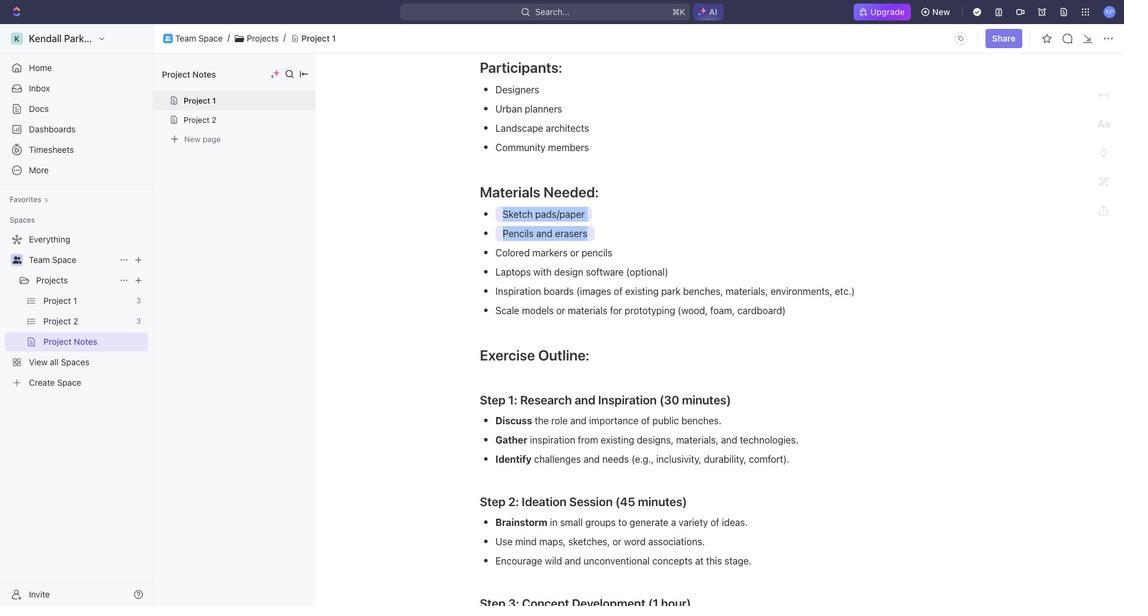 Task type: locate. For each thing, give the bounding box(es) containing it.
1 vertical spatial 3
[[136, 317, 141, 326]]

1 step from the top
[[480, 393, 506, 407]]

notes
[[192, 69, 216, 79], [74, 337, 97, 347]]

0 vertical spatial step
[[480, 393, 506, 407]]

0 horizontal spatial projects link
[[36, 271, 114, 290]]

3 right project 1 'link'
[[136, 296, 141, 305]]

cardboard)
[[737, 305, 786, 316]]

designs,
[[637, 435, 674, 446]]

at
[[695, 556, 704, 567]]

0 horizontal spatial team space link
[[29, 250, 114, 270]]

docs link
[[5, 99, 148, 119]]

step
[[480, 393, 506, 407], [480, 495, 506, 509]]

0 vertical spatial projects
[[247, 33, 279, 43]]

erasers
[[555, 228, 588, 239]]

of up gather inspiration from existing designs, materials, and technologies.
[[641, 415, 650, 426]]

0 horizontal spatial or
[[556, 305, 565, 316]]

new for new
[[933, 7, 950, 17]]

encourage
[[496, 556, 542, 567]]

0 horizontal spatial new
[[184, 134, 200, 144]]

and right role on the bottom of the page
[[570, 415, 587, 426]]

0 horizontal spatial 1
[[73, 296, 77, 306]]

project 1
[[301, 33, 336, 43], [184, 96, 216, 105], [43, 296, 77, 306]]

2 step from the top
[[480, 495, 506, 509]]

team space for user group image
[[29, 255, 76, 265]]

workspace
[[99, 33, 149, 44]]

team space down everything
[[29, 255, 76, 265]]

1 vertical spatial notes
[[74, 337, 97, 347]]

minutes) up a
[[638, 495, 687, 509]]

1 horizontal spatial or
[[570, 247, 579, 258]]

0 vertical spatial 3
[[136, 296, 141, 305]]

1 horizontal spatial new
[[933, 7, 950, 17]]

comfort).
[[749, 454, 790, 465]]

team for user group icon
[[175, 33, 196, 43]]

spaces down favorites on the top of the page
[[10, 216, 35, 225]]

wild
[[545, 556, 562, 567]]

favorites
[[10, 195, 41, 204]]

0 horizontal spatial of
[[614, 286, 623, 297]]

in
[[550, 517, 558, 528]]

and
[[536, 228, 553, 239], [575, 393, 595, 407], [570, 415, 587, 426], [721, 435, 737, 446], [584, 454, 600, 465], [565, 556, 581, 567]]

0 vertical spatial 2
[[212, 115, 216, 125]]

0 vertical spatial project 2
[[184, 115, 216, 125]]

of up for
[[614, 286, 623, 297]]

3
[[136, 296, 141, 305], [136, 317, 141, 326]]

sketch
[[503, 209, 533, 220]]

0 vertical spatial or
[[570, 247, 579, 258]]

1 horizontal spatial project notes
[[162, 69, 216, 79]]

team space link down everything 'link'
[[29, 250, 114, 270]]

0 vertical spatial 1
[[332, 33, 336, 43]]

2 vertical spatial project 1
[[43, 296, 77, 306]]

materials, up cardboard)
[[726, 286, 768, 297]]

community
[[496, 142, 546, 153]]

0 vertical spatial new
[[933, 7, 950, 17]]

0 vertical spatial team space link
[[175, 33, 223, 44]]

1 horizontal spatial team space
[[175, 33, 223, 43]]

materials,
[[726, 286, 768, 297], [676, 435, 719, 446]]

0 vertical spatial team space
[[175, 33, 223, 43]]

0 vertical spatial inspiration
[[496, 286, 541, 297]]

exercise outline:
[[480, 347, 589, 364]]

team space link for user group image
[[29, 250, 114, 270]]

minutes)
[[682, 393, 731, 407], [638, 495, 687, 509]]

urban
[[496, 104, 522, 114]]

all
[[50, 357, 59, 367]]

team inside tree
[[29, 255, 50, 265]]

(30
[[660, 393, 679, 407]]

identify challenges and needs (e.g., inclusivity, durability, comfort).
[[496, 454, 790, 465]]

space for user group image
[[52, 255, 76, 265]]

inspiration
[[496, 286, 541, 297], [598, 393, 657, 407]]

team space right user group icon
[[175, 33, 223, 43]]

1 vertical spatial of
[[641, 415, 650, 426]]

project inside project notes link
[[43, 337, 72, 347]]

1 horizontal spatial materials,
[[726, 286, 768, 297]]

1 vertical spatial team space
[[29, 255, 76, 265]]

0 horizontal spatial notes
[[74, 337, 97, 347]]

1 vertical spatial project notes
[[43, 337, 97, 347]]

materials needed:
[[480, 184, 599, 201]]

2 horizontal spatial project 1
[[301, 33, 336, 43]]

planners
[[525, 104, 562, 114]]

project notes down user group icon
[[162, 69, 216, 79]]

of left ideas.
[[711, 517, 719, 528]]

1 horizontal spatial spaces
[[61, 357, 89, 367]]

inspiration up importance
[[598, 393, 657, 407]]

1 horizontal spatial of
[[641, 415, 650, 426]]

session
[[569, 495, 613, 509]]

inspiration down laptops
[[496, 286, 541, 297]]

project 2 down project 1 'link'
[[43, 316, 78, 326]]

team for user group image
[[29, 255, 50, 265]]

1 vertical spatial 2
[[73, 316, 78, 326]]

0 vertical spatial space
[[198, 33, 223, 43]]

new inside button
[[933, 7, 950, 17]]

0 horizontal spatial project notes
[[43, 337, 97, 347]]

0 horizontal spatial project 2
[[43, 316, 78, 326]]

existing
[[625, 286, 659, 297], [601, 435, 634, 446]]

environments,
[[771, 286, 832, 297]]

0 horizontal spatial team space
[[29, 255, 76, 265]]

1
[[332, 33, 336, 43], [212, 96, 216, 105], [73, 296, 77, 306]]

1 horizontal spatial projects
[[247, 33, 279, 43]]

sidebar navigation
[[0, 24, 156, 606]]

or left word
[[613, 537, 622, 547]]

timesheets link
[[5, 140, 148, 160]]

2 3 from the top
[[136, 317, 141, 326]]

existing up scale models or materials for prototyping (wood, foam, cardboard)
[[625, 286, 659, 297]]

pencils and erasers
[[503, 228, 588, 239]]

variety
[[679, 517, 708, 528]]

1 vertical spatial projects link
[[36, 271, 114, 290]]

new left page
[[184, 134, 200, 144]]

1 vertical spatial space
[[52, 255, 76, 265]]

or
[[570, 247, 579, 258], [556, 305, 565, 316], [613, 537, 622, 547]]

team right user group image
[[29, 255, 50, 265]]

1 vertical spatial inspiration
[[598, 393, 657, 407]]

spaces up create space link
[[61, 357, 89, 367]]

1 vertical spatial project 2
[[43, 316, 78, 326]]

project notes up view all spaces link
[[43, 337, 97, 347]]

0 vertical spatial team
[[175, 33, 196, 43]]

projects inside sidebar navigation
[[36, 275, 68, 285]]

and down sketch pads/paper
[[536, 228, 553, 239]]

space right user group icon
[[198, 33, 223, 43]]

project
[[301, 33, 330, 43], [162, 69, 190, 79], [184, 96, 210, 105], [184, 115, 210, 125], [43, 296, 71, 306], [43, 316, 71, 326], [43, 337, 72, 347]]

team space inside sidebar navigation
[[29, 255, 76, 265]]

team right user group icon
[[175, 33, 196, 43]]

1 vertical spatial materials,
[[676, 435, 719, 446]]

minutes) up benches.
[[682, 393, 731, 407]]

1 vertical spatial project 1
[[184, 96, 216, 105]]

materials, down benches.
[[676, 435, 719, 446]]

everything link
[[5, 230, 146, 249]]

notes inside tree
[[74, 337, 97, 347]]

benches,
[[683, 286, 723, 297]]

3 up project notes link
[[136, 317, 141, 326]]

1 horizontal spatial project 2
[[184, 115, 216, 125]]

members
[[548, 142, 589, 153]]

1 vertical spatial spaces
[[61, 357, 89, 367]]

2 vertical spatial 1
[[73, 296, 77, 306]]

1 vertical spatial 1
[[212, 96, 216, 105]]

0 horizontal spatial projects
[[36, 275, 68, 285]]

space down everything 'link'
[[52, 255, 76, 265]]

tree containing everything
[[5, 230, 148, 393]]

0 horizontal spatial team
[[29, 255, 50, 265]]

0 horizontal spatial 2
[[73, 316, 78, 326]]

1 horizontal spatial team
[[175, 33, 196, 43]]

tree
[[5, 230, 148, 393]]

landscape architects
[[496, 123, 589, 134]]

0 vertical spatial spaces
[[10, 216, 35, 225]]

ideation
[[522, 495, 567, 509]]

1 vertical spatial new
[[184, 134, 200, 144]]

or for models
[[556, 305, 565, 316]]

urban planners
[[496, 104, 562, 114]]

community members
[[496, 142, 589, 153]]

1 vertical spatial team
[[29, 255, 50, 265]]

team space link for user group icon
[[175, 33, 223, 44]]

team space link right user group icon
[[175, 33, 223, 44]]

upgrade
[[870, 7, 905, 17]]

0 vertical spatial of
[[614, 286, 623, 297]]

park
[[661, 286, 681, 297]]

role
[[551, 415, 568, 426]]

and up discuss the role and importance of public benches.
[[575, 393, 595, 407]]

space down view all spaces link
[[57, 378, 81, 388]]

0 vertical spatial project notes
[[162, 69, 216, 79]]

gather
[[496, 435, 527, 446]]

sketches,
[[568, 537, 610, 547]]

existing up needs
[[601, 435, 634, 446]]

project notes inside project notes link
[[43, 337, 97, 347]]

new right upgrade
[[933, 7, 950, 17]]

1 3 from the top
[[136, 296, 141, 305]]

2 up page
[[212, 115, 216, 125]]

scale models or materials for prototyping (wood, foam, cardboard)
[[496, 305, 786, 316]]

step left 2:
[[480, 495, 506, 509]]

projects link
[[247, 33, 279, 44], [36, 271, 114, 290]]

and right wild
[[565, 556, 581, 567]]

(wood,
[[678, 305, 708, 316]]

to
[[618, 517, 627, 528]]

1 vertical spatial step
[[480, 495, 506, 509]]

2 down project 1 'link'
[[73, 316, 78, 326]]

of
[[614, 286, 623, 297], [641, 415, 650, 426], [711, 517, 719, 528]]

2 vertical spatial space
[[57, 378, 81, 388]]

1 horizontal spatial team space link
[[175, 33, 223, 44]]

1 horizontal spatial 1
[[212, 96, 216, 105]]

0 horizontal spatial project 1
[[43, 296, 77, 306]]

1 horizontal spatial 2
[[212, 115, 216, 125]]

2 vertical spatial or
[[613, 537, 622, 547]]

project inside project 1 'link'
[[43, 296, 71, 306]]

1 horizontal spatial notes
[[192, 69, 216, 79]]

kendall parks's workspace
[[29, 33, 149, 44]]

or down "boards"
[[556, 305, 565, 316]]

projects for rightmost projects link
[[247, 33, 279, 43]]

parks's
[[64, 33, 97, 44]]

project 2
[[184, 115, 216, 125], [43, 316, 78, 326]]

team space link
[[175, 33, 223, 44], [29, 250, 114, 270]]

1 vertical spatial projects
[[36, 275, 68, 285]]

1 vertical spatial team space link
[[29, 250, 114, 270]]

spaces
[[10, 216, 35, 225], [61, 357, 89, 367]]

1 vertical spatial or
[[556, 305, 565, 316]]

step left the '1:'
[[480, 393, 506, 407]]

2 vertical spatial of
[[711, 517, 719, 528]]

0 vertical spatial projects link
[[247, 33, 279, 44]]

groups
[[585, 517, 616, 528]]

project 2 up new page
[[184, 115, 216, 125]]

step 1: research and inspiration (30 minutes)
[[480, 393, 731, 407]]

k
[[14, 34, 19, 43]]

or down erasers
[[570, 247, 579, 258]]

inspiration boards (images of existing park benches, materials, environments, etc.)
[[496, 286, 855, 297]]

2 horizontal spatial or
[[613, 537, 622, 547]]

more
[[29, 165, 49, 175]]

team space for user group icon
[[175, 33, 223, 43]]

project 1 link
[[43, 291, 132, 311]]

project 2 inside sidebar navigation
[[43, 316, 78, 326]]

0 vertical spatial project 1
[[301, 33, 336, 43]]

step for step 1: research and inspiration (30 minutes)
[[480, 393, 506, 407]]



Task type: describe. For each thing, give the bounding box(es) containing it.
more button
[[5, 161, 148, 180]]

1 horizontal spatial projects link
[[247, 33, 279, 44]]

generate
[[630, 517, 669, 528]]

new for new page
[[184, 134, 200, 144]]

upgrade link
[[854, 4, 911, 20]]

technologies.
[[740, 435, 799, 446]]

identify
[[496, 454, 532, 465]]

from
[[578, 435, 598, 446]]

0 vertical spatial minutes)
[[682, 393, 731, 407]]

timesheets
[[29, 145, 74, 155]]

create space
[[29, 378, 81, 388]]

scale
[[496, 305, 519, 316]]

0 horizontal spatial spaces
[[10, 216, 35, 225]]

prototyping
[[625, 305, 675, 316]]

models
[[522, 305, 554, 316]]

colored markers or pencils
[[496, 247, 613, 258]]

associations.
[[648, 537, 705, 547]]

gather inspiration from existing designs, materials, and technologies.
[[496, 435, 799, 446]]

(optional)
[[626, 267, 668, 278]]

projects for projects link to the bottom
[[36, 275, 68, 285]]

tree inside sidebar navigation
[[5, 230, 148, 393]]

and down from
[[584, 454, 600, 465]]

kp
[[1106, 8, 1114, 15]]

laptops with design software (optional)
[[496, 267, 668, 278]]

share
[[992, 33, 1016, 43]]

use
[[496, 537, 513, 547]]

kendall
[[29, 33, 62, 44]]

1 vertical spatial minutes)
[[638, 495, 687, 509]]

ideas.
[[722, 517, 748, 528]]

software
[[586, 267, 624, 278]]

2 horizontal spatial of
[[711, 517, 719, 528]]

home link
[[5, 58, 148, 78]]

discuss
[[496, 415, 532, 426]]

2 inside tree
[[73, 316, 78, 326]]

0 vertical spatial existing
[[625, 286, 659, 297]]

brainstorm in small groups to generate a variety of ideas.
[[496, 517, 748, 528]]

user group image
[[12, 257, 21, 264]]

invite
[[29, 589, 50, 599]]

word
[[624, 537, 646, 547]]

favorites button
[[5, 193, 53, 207]]

or for markers
[[570, 247, 579, 258]]

design
[[554, 267, 583, 278]]

step for step 2: ideation session (45 minutes)
[[480, 495, 506, 509]]

discuss the role and importance of public benches.
[[496, 415, 722, 426]]

markers
[[532, 247, 568, 258]]

laptops
[[496, 267, 531, 278]]

brainstorm
[[496, 517, 548, 528]]

spaces inside tree
[[61, 357, 89, 367]]

view
[[29, 357, 48, 367]]

concepts
[[652, 556, 693, 567]]

1 horizontal spatial project 1
[[184, 96, 216, 105]]

docs
[[29, 104, 49, 114]]

stage.
[[725, 556, 752, 567]]

exercise
[[480, 347, 535, 364]]

dropdown menu image
[[951, 29, 971, 48]]

1:
[[508, 393, 517, 407]]

new page
[[184, 134, 221, 144]]

foam,
[[710, 305, 735, 316]]

new button
[[916, 2, 957, 22]]

kendall parks's workspace, , element
[[11, 33, 23, 45]]

and up durability,
[[721, 435, 737, 446]]

architects
[[546, 123, 589, 134]]

needs
[[602, 454, 629, 465]]

dashboards link
[[5, 120, 148, 139]]

use mind maps, sketches, or word associations.
[[496, 537, 705, 547]]

unconventional
[[584, 556, 650, 567]]

0 horizontal spatial inspiration
[[496, 286, 541, 297]]

1 inside 'link'
[[73, 296, 77, 306]]

maps,
[[539, 537, 566, 547]]

ai
[[709, 7, 717, 17]]

search...
[[535, 7, 570, 17]]

durability,
[[704, 454, 746, 465]]

project 2 link
[[43, 312, 132, 331]]

encourage wild and unconventional concepts at this stage.
[[496, 556, 752, 567]]

importance
[[589, 415, 639, 426]]

with
[[533, 267, 552, 278]]

public
[[653, 415, 679, 426]]

kp button
[[1100, 2, 1119, 22]]

mind
[[515, 537, 537, 547]]

⌘k
[[672, 7, 685, 17]]

materials
[[480, 184, 540, 201]]

boards
[[544, 286, 574, 297]]

project inside project 2 link
[[43, 316, 71, 326]]

user group image
[[165, 36, 171, 41]]

etc.)
[[835, 286, 855, 297]]

inclusivity,
[[656, 454, 701, 465]]

0 vertical spatial materials,
[[726, 286, 768, 297]]

needed:
[[544, 184, 599, 201]]

sketch pads/paper
[[503, 209, 585, 220]]

0 vertical spatial notes
[[192, 69, 216, 79]]

2:
[[508, 495, 519, 509]]

project 1 inside 'link'
[[43, 296, 77, 306]]

(e.g.,
[[632, 454, 654, 465]]

1 vertical spatial existing
[[601, 435, 634, 446]]

0 horizontal spatial materials,
[[676, 435, 719, 446]]

1 horizontal spatial inspiration
[[598, 393, 657, 407]]

view all spaces link
[[5, 353, 146, 372]]

page
[[203, 134, 221, 144]]

view all spaces
[[29, 357, 89, 367]]

participants:
[[480, 59, 562, 76]]

3 for 2
[[136, 317, 141, 326]]

create
[[29, 378, 55, 388]]

2 horizontal spatial 1
[[332, 33, 336, 43]]

3 for 1
[[136, 296, 141, 305]]

dashboards
[[29, 124, 76, 134]]

step 2: ideation session (45 minutes)
[[480, 495, 687, 509]]

this
[[706, 556, 722, 567]]

space for user group icon
[[198, 33, 223, 43]]



Task type: vqa. For each thing, say whether or not it's contained in the screenshot.


